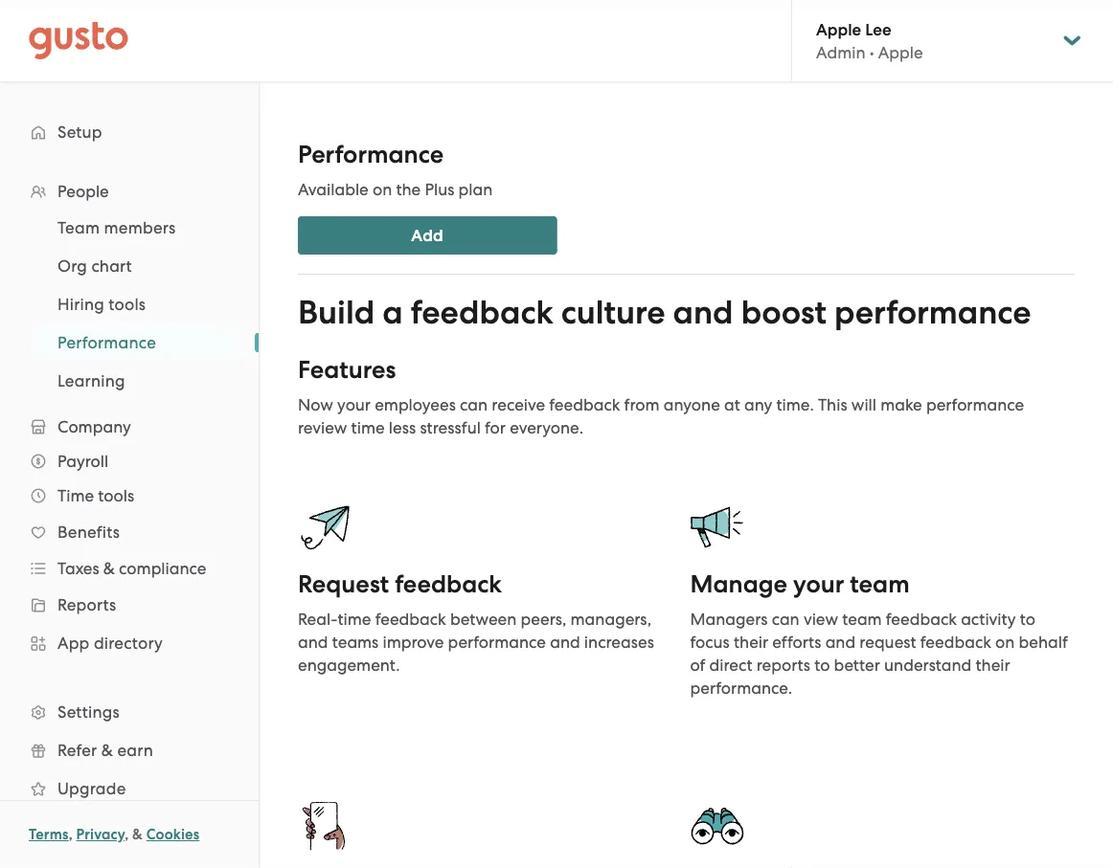 Task type: vqa. For each thing, say whether or not it's contained in the screenshot.
"Inc"
no



Task type: locate. For each thing, give the bounding box(es) containing it.
their
[[734, 633, 768, 652], [976, 656, 1010, 675]]

& inside refer & earn link
[[101, 742, 113, 761]]

1 vertical spatial team
[[842, 610, 882, 629]]

people button
[[19, 174, 240, 209]]

and inside managers can view team feedback activity to focus their efforts and request feedback on behalf of direct reports to better understand their performance.
[[825, 633, 856, 652]]

time inside real-time feedback between peers, managers, and teams improve performance and increases engagement.
[[338, 610, 371, 629]]

1 vertical spatial can
[[772, 610, 800, 629]]

org chart link
[[34, 249, 240, 284]]

to
[[1020, 610, 1036, 629], [815, 656, 830, 675]]

to up behalf
[[1020, 610, 1036, 629]]

tools inside dropdown button
[[98, 487, 134, 506]]

add button
[[298, 217, 557, 255]]

a
[[382, 294, 403, 332]]

2 vertical spatial &
[[132, 827, 143, 844]]

0 vertical spatial tools
[[109, 295, 146, 314]]

your for now
[[337, 396, 371, 415]]

reports
[[57, 596, 116, 615]]

time left "less"
[[351, 419, 385, 438]]

behalf
[[1019, 633, 1068, 652]]

0 vertical spatial can
[[460, 396, 488, 415]]

feedback up request
[[886, 610, 957, 629]]

2 , from the left
[[125, 827, 129, 844]]

0 vertical spatial on
[[373, 180, 392, 199]]

0 horizontal spatial ,
[[69, 827, 73, 844]]

now your employees can receive feedback from anyone at any time. this will make performance review time less stressful for everyone.
[[298, 396, 1024, 438]]

your
[[337, 396, 371, 415], [793, 571, 844, 600]]

1 vertical spatial on
[[995, 633, 1015, 652]]

company button
[[19, 410, 240, 445]]

performance down the hiring tools
[[57, 333, 156, 353]]

0 horizontal spatial your
[[337, 396, 371, 415]]

can up 'for'
[[460, 396, 488, 415]]

efforts
[[773, 633, 821, 652]]

,
[[69, 827, 73, 844], [125, 827, 129, 844]]

refer & earn link
[[19, 734, 240, 768]]

0 vertical spatial performance
[[298, 140, 444, 170]]

hiring tools
[[57, 295, 146, 314]]

0 horizontal spatial their
[[734, 633, 768, 652]]

tools for time tools
[[98, 487, 134, 506]]

hiring tools link
[[34, 287, 240, 322]]

can inside managers can view team feedback activity to focus their efforts and request feedback on behalf of direct reports to better understand their performance.
[[772, 610, 800, 629]]

everyone.
[[510, 419, 584, 438]]

their down activity on the bottom right of the page
[[976, 656, 1010, 675]]

upgrade
[[57, 780, 126, 799]]

1 horizontal spatial ,
[[125, 827, 129, 844]]

& right taxes
[[103, 559, 115, 579]]

culture
[[561, 294, 665, 332]]

&
[[103, 559, 115, 579], [101, 742, 113, 761], [132, 827, 143, 844]]

receive
[[492, 396, 545, 415]]

feedback up 'everyone.'
[[549, 396, 620, 415]]

can
[[460, 396, 488, 415], [772, 610, 800, 629]]

now
[[298, 396, 333, 415]]

, left privacy
[[69, 827, 73, 844]]

performance link
[[34, 326, 240, 360]]

& left earn
[[101, 742, 113, 761]]

time up teams
[[338, 610, 371, 629]]

activity
[[961, 610, 1016, 629]]

1 horizontal spatial on
[[995, 633, 1015, 652]]

0 horizontal spatial performance
[[57, 333, 156, 353]]

1 vertical spatial performance
[[926, 396, 1024, 415]]

app
[[57, 634, 90, 653]]

your for manage
[[793, 571, 844, 600]]

1 horizontal spatial can
[[772, 610, 800, 629]]

0 vertical spatial time
[[351, 419, 385, 438]]

and down real-
[[298, 633, 328, 652]]

1 , from the left
[[69, 827, 73, 844]]

& left cookies
[[132, 827, 143, 844]]

and down peers,
[[550, 633, 580, 652]]

your down features
[[337, 396, 371, 415]]

your up view
[[793, 571, 844, 600]]

on
[[373, 180, 392, 199], [995, 633, 1015, 652]]

0 horizontal spatial can
[[460, 396, 488, 415]]

build
[[298, 294, 375, 332]]

their up direct
[[734, 633, 768, 652]]

apple up admin
[[816, 19, 861, 39]]

0 vertical spatial their
[[734, 633, 768, 652]]

feedback
[[411, 294, 553, 332], [549, 396, 620, 415], [395, 571, 502, 600], [375, 610, 446, 629], [886, 610, 957, 629], [920, 633, 991, 652]]

1 vertical spatial your
[[793, 571, 844, 600]]

on down activity on the bottom right of the page
[[995, 633, 1015, 652]]

time
[[57, 487, 94, 506]]

apple lee admin • apple
[[816, 19, 923, 62]]

feedback inside real-time feedback between peers, managers, and teams improve performance and increases engagement.
[[375, 610, 446, 629]]

add
[[411, 226, 444, 245]]

can up efforts
[[772, 610, 800, 629]]

between
[[450, 610, 517, 629]]

performance
[[298, 140, 444, 170], [57, 333, 156, 353]]

view
[[804, 610, 838, 629]]

understand
[[884, 656, 972, 675]]

managers
[[690, 610, 768, 629]]

0 horizontal spatial apple
[[816, 19, 861, 39]]

1 vertical spatial to
[[815, 656, 830, 675]]

members
[[104, 218, 176, 238]]

increases
[[584, 633, 654, 652]]

settings link
[[19, 696, 240, 730]]

boost
[[741, 294, 827, 332]]

list containing team members
[[0, 209, 259, 400]]

1 vertical spatial performance
[[57, 333, 156, 353]]

2 list from the top
[[0, 209, 259, 400]]

better
[[834, 656, 880, 675]]

reports link
[[19, 588, 240, 623]]

on left the at the top of page
[[373, 180, 392, 199]]

on inside managers can view team feedback activity to focus their efforts and request feedback on behalf of direct reports to better understand their performance.
[[995, 633, 1015, 652]]

learning link
[[34, 364, 240, 399]]

2 vertical spatial performance
[[448, 633, 546, 652]]

1 horizontal spatial your
[[793, 571, 844, 600]]

apple right •
[[878, 43, 923, 62]]

tools up performance link
[[109, 295, 146, 314]]

1 list from the top
[[0, 174, 259, 847]]

& inside taxes & compliance dropdown button
[[103, 559, 115, 579]]

time tools
[[57, 487, 134, 506]]

managers,
[[571, 610, 652, 629]]

list
[[0, 174, 259, 847], [0, 209, 259, 400]]

real-time feedback between peers, managers, and teams improve performance and increases engagement.
[[298, 610, 654, 675]]

hiring
[[57, 295, 104, 314]]

at
[[724, 396, 740, 415]]

company
[[57, 418, 131, 437]]

make
[[881, 396, 922, 415]]

1 vertical spatial time
[[338, 610, 371, 629]]

1 vertical spatial apple
[[878, 43, 923, 62]]

your inside now your employees can receive feedback from anyone at any time. this will make performance review time less stressful for everyone.
[[337, 396, 371, 415]]

any
[[744, 396, 772, 415]]

0 vertical spatial apple
[[816, 19, 861, 39]]

directory
[[94, 634, 163, 653]]

to down efforts
[[815, 656, 830, 675]]

request feedback
[[298, 571, 502, 600]]

payroll button
[[19, 445, 240, 479]]

0 vertical spatial your
[[337, 396, 371, 415]]

1 vertical spatial their
[[976, 656, 1010, 675]]

lee
[[865, 19, 892, 39]]

, down upgrade link
[[125, 827, 129, 844]]

0 horizontal spatial to
[[815, 656, 830, 675]]

performance up available on the plus plan
[[298, 140, 444, 170]]

manage
[[690, 571, 787, 600]]

& for earn
[[101, 742, 113, 761]]

review
[[298, 419, 347, 438]]

stressful
[[420, 419, 481, 438]]

direct
[[710, 656, 753, 675]]

0 vertical spatial &
[[103, 559, 115, 579]]

and up better
[[825, 633, 856, 652]]

taxes & compliance button
[[19, 552, 240, 586]]

improve
[[383, 633, 444, 652]]

and
[[673, 294, 733, 332], [298, 633, 328, 652], [550, 633, 580, 652], [825, 633, 856, 652]]

0 vertical spatial to
[[1020, 610, 1036, 629]]

1 vertical spatial &
[[101, 742, 113, 761]]

1 vertical spatial tools
[[98, 487, 134, 506]]

features
[[298, 356, 396, 385]]

feedback up understand
[[920, 633, 991, 652]]

tools down payroll 'dropdown button'
[[98, 487, 134, 506]]

feedback up improve
[[375, 610, 446, 629]]



Task type: describe. For each thing, give the bounding box(es) containing it.
this
[[818, 396, 847, 415]]

& for compliance
[[103, 559, 115, 579]]

and left boost
[[673, 294, 733, 332]]

terms link
[[29, 827, 69, 844]]

time tools button
[[19, 479, 240, 514]]

taxes
[[57, 559, 99, 579]]

engagement.
[[298, 656, 400, 675]]

upgrade link
[[19, 772, 240, 807]]

home image
[[29, 22, 128, 60]]

1 horizontal spatial apple
[[878, 43, 923, 62]]

settings
[[57, 703, 120, 722]]

compliance
[[119, 559, 206, 579]]

0 vertical spatial performance
[[835, 294, 1031, 332]]

app directory
[[57, 634, 163, 653]]

anyone
[[664, 396, 720, 415]]

team members link
[[34, 211, 240, 245]]

team inside managers can view team feedback activity to focus their efforts and request feedback on behalf of direct reports to better understand their performance.
[[842, 610, 882, 629]]

1 horizontal spatial to
[[1020, 610, 1036, 629]]

benefits link
[[19, 515, 240, 550]]

1 horizontal spatial performance
[[298, 140, 444, 170]]

performance inside gusto navigation element
[[57, 333, 156, 353]]

manage your team
[[690, 571, 910, 600]]

learning
[[57, 372, 125, 391]]

team
[[57, 218, 100, 238]]

build a feedback culture and boost performance
[[298, 294, 1031, 332]]

benefits
[[57, 523, 120, 542]]

for
[[485, 419, 506, 438]]

request
[[298, 571, 389, 600]]

available
[[298, 180, 369, 199]]

managers can view team feedback activity to focus their efforts and request feedback on behalf of direct reports to better understand their performance.
[[690, 610, 1068, 698]]

org chart
[[57, 257, 132, 276]]

taxes & compliance
[[57, 559, 206, 579]]

can inside now your employees can receive feedback from anyone at any time. this will make performance review time less stressful for everyone.
[[460, 396, 488, 415]]

peers,
[[521, 610, 567, 629]]

0 horizontal spatial on
[[373, 180, 392, 199]]

team members
[[57, 218, 176, 238]]

plus
[[425, 180, 455, 199]]

org
[[57, 257, 87, 276]]

app directory link
[[19, 627, 240, 661]]

feedback up the 'between'
[[395, 571, 502, 600]]

plan
[[459, 180, 493, 199]]

tools for hiring tools
[[109, 295, 146, 314]]

will
[[851, 396, 877, 415]]

teams
[[332, 633, 379, 652]]

feedback inside now your employees can receive feedback from anyone at any time. this will make performance review time less stressful for everyone.
[[549, 396, 620, 415]]

reports
[[757, 656, 811, 675]]

list containing people
[[0, 174, 259, 847]]

privacy link
[[76, 827, 125, 844]]

time.
[[776, 396, 814, 415]]

request
[[860, 633, 916, 652]]

cookies
[[146, 827, 200, 844]]

performance inside real-time feedback between peers, managers, and teams improve performance and increases engagement.
[[448, 633, 546, 652]]

payroll
[[57, 452, 108, 471]]

available on the plus plan
[[298, 180, 493, 199]]

time inside now your employees can receive feedback from anyone at any time. this will make performance review time less stressful for everyone.
[[351, 419, 385, 438]]

setup link
[[19, 115, 240, 149]]

less
[[389, 419, 416, 438]]

focus
[[690, 633, 730, 652]]

feedback right the a
[[411, 294, 553, 332]]

admin
[[816, 43, 866, 62]]

gusto navigation element
[[0, 82, 259, 869]]

performance inside now your employees can receive feedback from anyone at any time. this will make performance review time less stressful for everyone.
[[926, 396, 1024, 415]]

refer
[[57, 742, 97, 761]]

•
[[870, 43, 874, 62]]

0 vertical spatial team
[[850, 571, 910, 600]]

of
[[690, 656, 706, 675]]

terms
[[29, 827, 69, 844]]

performance.
[[690, 679, 792, 698]]

refer & earn
[[57, 742, 153, 761]]

from
[[624, 396, 660, 415]]

1 horizontal spatial their
[[976, 656, 1010, 675]]

setup
[[57, 123, 102, 142]]

employees
[[375, 396, 456, 415]]

the
[[396, 180, 421, 199]]

chart
[[91, 257, 132, 276]]

real-
[[298, 610, 338, 629]]

earn
[[117, 742, 153, 761]]

terms , privacy , & cookies
[[29, 827, 200, 844]]



